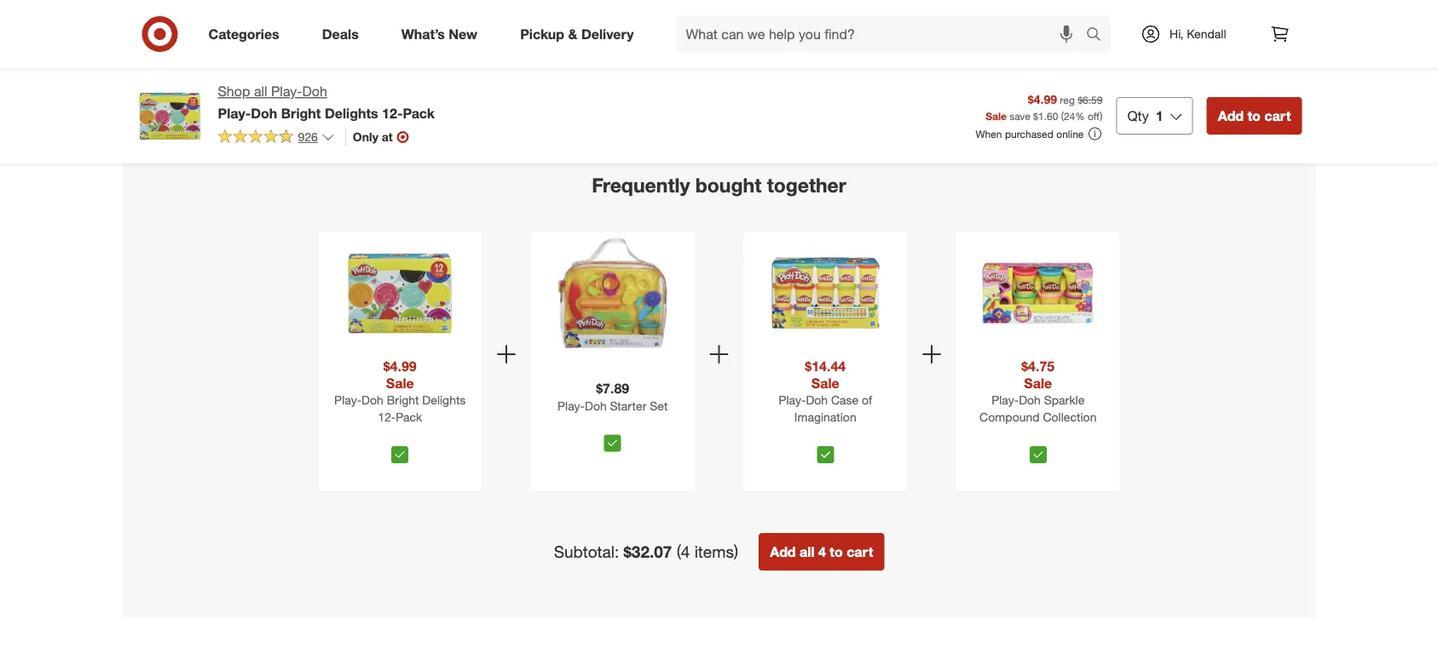 Task type: locate. For each thing, give the bounding box(es) containing it.
sale up "when"
[[986, 110, 1007, 122]]

to inside add all 4 to cart button
[[830, 544, 843, 561]]

sale inside $14.44 sale play-doh case of imagination
[[812, 375, 840, 392]]

items)
[[695, 543, 739, 562]]

add to cart button
[[146, 13, 216, 40], [320, 13, 390, 40], [494, 13, 564, 40], [668, 13, 738, 40], [842, 13, 912, 40], [1016, 13, 1086, 40], [1190, 13, 1260, 40], [1207, 97, 1303, 135]]

set
[[650, 399, 668, 414]]

0 vertical spatial all
[[254, 83, 267, 100]]

cart
[[189, 20, 209, 33], [363, 20, 383, 33], [537, 20, 557, 33], [711, 20, 731, 33], [885, 20, 905, 33], [1059, 20, 1079, 33], [1233, 20, 1253, 33], [1265, 107, 1291, 124], [847, 544, 874, 561]]

bought
[[696, 174, 762, 197]]

sale inside $4.75 sale play-doh sparkle compound collection
[[1024, 375, 1052, 392]]

pack inside $4.99 sale play-doh bright delights 12-pack
[[396, 410, 422, 425]]

hi,
[[1170, 26, 1184, 41]]

sale inside $4.99 reg $6.59 sale save $ 1.60 ( 24 % off )
[[986, 110, 1007, 122]]

pickup & delivery link
[[506, 15, 655, 53]]

$4.99
[[1028, 92, 1057, 107], [384, 358, 417, 375]]

0 vertical spatial bright
[[281, 105, 321, 121]]

926 link
[[218, 129, 335, 148]]

What can we help you find? suggestions appear below search field
[[676, 15, 1091, 53]]

deals
[[322, 26, 359, 42]]

&
[[568, 26, 578, 42]]

purchased
[[1005, 128, 1054, 140]]

sale down $14.44
[[812, 375, 840, 392]]

subtotal: $32.07 (4 items)
[[554, 543, 739, 562]]

12- inside shop all play-doh play-doh bright delights 12-pack
[[382, 105, 403, 121]]

pack
[[403, 105, 435, 121], [396, 410, 422, 425]]

starter
[[610, 399, 647, 414]]

0 vertical spatial $4.99
[[1028, 92, 1057, 107]]

what's new link
[[387, 15, 499, 53]]

$4.99 up play-doh bright delights 12-pack link
[[384, 358, 417, 375]]

$
[[1034, 110, 1039, 122]]

1 horizontal spatial delights
[[422, 393, 466, 408]]

0 vertical spatial delights
[[325, 105, 378, 121]]

$4.99 sale play-doh bright delights 12-pack
[[334, 358, 466, 425]]

play- inside $4.99 sale play-doh bright delights 12-pack
[[334, 393, 362, 408]]

to
[[176, 20, 186, 33], [350, 20, 360, 33], [524, 20, 534, 33], [698, 20, 708, 33], [872, 20, 882, 33], [1046, 20, 1056, 33], [1220, 20, 1230, 33], [1248, 107, 1261, 124], [830, 544, 843, 561]]

1 vertical spatial $4.99
[[384, 358, 417, 375]]

all inside shop all play-doh play-doh bright delights 12-pack
[[254, 83, 267, 100]]

$4.99 for reg
[[1028, 92, 1057, 107]]

categories link
[[194, 15, 301, 53]]

%
[[1076, 110, 1085, 122]]

1 horizontal spatial all
[[800, 544, 815, 561]]

frequently
[[592, 174, 690, 197]]

1 horizontal spatial $4.99
[[1028, 92, 1057, 107]]

0 horizontal spatial $4.99
[[384, 358, 417, 375]]

pack inside shop all play-doh play-doh bright delights 12-pack
[[403, 105, 435, 121]]

off
[[1088, 110, 1100, 122]]

doh inside $4.99 sale play-doh bright delights 12-pack
[[362, 393, 384, 408]]

$4.75 sale play-doh sparkle compound collection
[[980, 358, 1097, 425]]

$4.99 inside $4.99 reg $6.59 sale save $ 1.60 ( 24 % off )
[[1028, 92, 1057, 107]]

0 horizontal spatial all
[[254, 83, 267, 100]]

0 vertical spatial 12-
[[382, 105, 403, 121]]

play-doh sparkle compound collection image
[[981, 236, 1096, 351]]

image of play-doh bright delights 12-pack image
[[136, 82, 204, 150]]

None checkbox
[[392, 447, 409, 464], [817, 447, 834, 464], [1030, 447, 1047, 464], [392, 447, 409, 464], [817, 447, 834, 464], [1030, 447, 1047, 464]]

all
[[254, 83, 267, 100], [800, 544, 815, 561]]

$4.75
[[1022, 358, 1055, 375]]

play-doh starter set image
[[555, 236, 671, 351]]

$4.99 up "1.60"
[[1028, 92, 1057, 107]]

all left 4
[[800, 544, 815, 561]]

$4.99 inside $4.99 sale play-doh bright delights 12-pack
[[384, 358, 417, 375]]

reg
[[1060, 93, 1075, 106]]

play-doh starter set link
[[535, 398, 691, 429]]

1 vertical spatial 12-
[[378, 410, 396, 425]]

1 vertical spatial all
[[800, 544, 815, 561]]

kendall
[[1187, 26, 1227, 41]]

bright inside shop all play-doh play-doh bright delights 12-pack
[[281, 105, 321, 121]]

None checkbox
[[604, 435, 621, 452]]

play-doh case of imagination link
[[747, 392, 904, 440]]

1 vertical spatial delights
[[422, 393, 466, 408]]

qty 1
[[1128, 107, 1164, 124]]

play- for $14.44 sale play-doh case of imagination
[[779, 393, 806, 408]]

categories
[[208, 26, 279, 42]]

12-
[[382, 105, 403, 121], [378, 410, 396, 425]]

1.60
[[1039, 110, 1059, 122]]

0 horizontal spatial delights
[[325, 105, 378, 121]]

doh inside $4.75 sale play-doh sparkle compound collection
[[1019, 393, 1041, 408]]

sale up play-doh bright delights 12-pack link
[[386, 375, 414, 392]]

play-
[[271, 83, 302, 100], [218, 105, 251, 121], [334, 393, 362, 408], [779, 393, 806, 408], [992, 393, 1019, 408], [558, 399, 585, 414]]

0 horizontal spatial bright
[[281, 105, 321, 121]]

search
[[1079, 27, 1120, 44]]

sale
[[986, 110, 1007, 122], [386, 375, 414, 392], [812, 375, 840, 392], [1024, 375, 1052, 392]]

12- inside $4.99 sale play-doh bright delights 12-pack
[[378, 410, 396, 425]]

delights
[[325, 105, 378, 121], [422, 393, 466, 408]]

play- inside $4.75 sale play-doh sparkle compound collection
[[992, 393, 1019, 408]]

at
[[382, 129, 393, 144]]

sale inside $4.99 sale play-doh bright delights 12-pack
[[386, 375, 414, 392]]

1 vertical spatial bright
[[387, 393, 419, 408]]

doh inside $14.44 sale play-doh case of imagination
[[806, 393, 828, 408]]

online
[[1057, 128, 1084, 140]]

0 vertical spatial pack
[[403, 105, 435, 121]]

)
[[1100, 110, 1103, 122]]

all inside button
[[800, 544, 815, 561]]

4
[[819, 544, 826, 561]]

doh for $4.99 sale play-doh bright delights 12-pack
[[362, 393, 384, 408]]

play-doh sparkle compound collection link
[[960, 392, 1117, 440]]

bright
[[281, 105, 321, 121], [387, 393, 419, 408]]

play-doh bright delights 12-pack link
[[322, 392, 478, 440]]

(4
[[677, 543, 690, 562]]

sale down $4.75
[[1024, 375, 1052, 392]]

play-doh case of imagination image
[[768, 236, 884, 351]]

1 vertical spatial pack
[[396, 410, 422, 425]]

pickup
[[520, 26, 565, 42]]

play- inside $14.44 sale play-doh case of imagination
[[779, 393, 806, 408]]

add to cart
[[154, 20, 209, 33], [328, 20, 383, 33], [502, 20, 557, 33], [676, 20, 731, 33], [850, 20, 905, 33], [1024, 20, 1079, 33], [1198, 20, 1253, 33], [1218, 107, 1291, 124]]

sparkle
[[1044, 393, 1085, 408]]

doh
[[302, 83, 327, 100], [251, 105, 277, 121], [362, 393, 384, 408], [806, 393, 828, 408], [1019, 393, 1041, 408], [585, 399, 607, 414]]

add
[[154, 20, 173, 33], [328, 20, 347, 33], [502, 20, 521, 33], [676, 20, 695, 33], [850, 20, 869, 33], [1024, 20, 1043, 33], [1198, 20, 1217, 33], [1218, 107, 1244, 124], [770, 544, 796, 561]]

doh for $4.75 sale play-doh sparkle compound collection
[[1019, 393, 1041, 408]]

doh for $14.44 sale play-doh case of imagination
[[806, 393, 828, 408]]

play- for $4.75 sale play-doh sparkle compound collection
[[992, 393, 1019, 408]]

1 horizontal spatial bright
[[387, 393, 419, 408]]

delights inside shop all play-doh play-doh bright delights 12-pack
[[325, 105, 378, 121]]

all right shop
[[254, 83, 267, 100]]

save
[[1010, 110, 1031, 122]]

new
[[449, 26, 478, 42]]

1
[[1156, 107, 1164, 124]]

search button
[[1079, 15, 1120, 56]]



Task type: vqa. For each thing, say whether or not it's contained in the screenshot.
REDCARD
no



Task type: describe. For each thing, give the bounding box(es) containing it.
only at
[[353, 129, 393, 144]]

$7.89
[[596, 381, 630, 397]]

add inside button
[[770, 544, 796, 561]]

shop all play-doh play-doh bright delights 12-pack
[[218, 83, 435, 121]]

hi, kendall
[[1170, 26, 1227, 41]]

qty
[[1128, 107, 1149, 124]]

play-doh bright delights 12-pack image
[[342, 236, 458, 351]]

$4.99 for sale
[[384, 358, 417, 375]]

pickup & delivery
[[520, 26, 634, 42]]

$4.99 reg $6.59 sale save $ 1.60 ( 24 % off )
[[986, 92, 1103, 122]]

all for add
[[800, 544, 815, 561]]

deals link
[[308, 15, 380, 53]]

subtotal:
[[554, 543, 619, 562]]

case
[[831, 393, 859, 408]]

$7.89 play-doh starter set
[[558, 381, 668, 414]]

of
[[862, 393, 872, 408]]

$6.59
[[1078, 93, 1103, 106]]

doh inside '$7.89 play-doh starter set'
[[585, 399, 607, 414]]

24
[[1064, 110, 1076, 122]]

imagination
[[795, 410, 857, 425]]

add all 4 to cart
[[770, 544, 874, 561]]

what's new
[[401, 26, 478, 42]]

all for shop
[[254, 83, 267, 100]]

frequently bought together
[[592, 174, 847, 197]]

bright inside $4.99 sale play-doh bright delights 12-pack
[[387, 393, 419, 408]]

when purchased online
[[976, 128, 1084, 140]]

(
[[1061, 110, 1064, 122]]

sale for $4.75
[[1024, 375, 1052, 392]]

add all 4 to cart button
[[759, 534, 885, 571]]

compound
[[980, 410, 1040, 425]]

play- inside '$7.89 play-doh starter set'
[[558, 399, 585, 414]]

sale for $14.44
[[812, 375, 840, 392]]

$14.44 sale play-doh case of imagination
[[779, 358, 872, 425]]

shop
[[218, 83, 250, 100]]

926
[[298, 129, 318, 144]]

doh for shop all play-doh play-doh bright delights 12-pack
[[302, 83, 327, 100]]

only
[[353, 129, 379, 144]]

together
[[767, 174, 847, 197]]

$32.07
[[624, 543, 672, 562]]

what's
[[401, 26, 445, 42]]

play- for shop all play-doh play-doh bright delights 12-pack
[[271, 83, 302, 100]]

cart inside button
[[847, 544, 874, 561]]

play- for $4.99 sale play-doh bright delights 12-pack
[[334, 393, 362, 408]]

sale for $4.99
[[386, 375, 414, 392]]

$14.44
[[805, 358, 846, 375]]

delivery
[[581, 26, 634, 42]]

collection
[[1043, 410, 1097, 425]]

when
[[976, 128, 1002, 140]]

delights inside $4.99 sale play-doh bright delights 12-pack
[[422, 393, 466, 408]]



